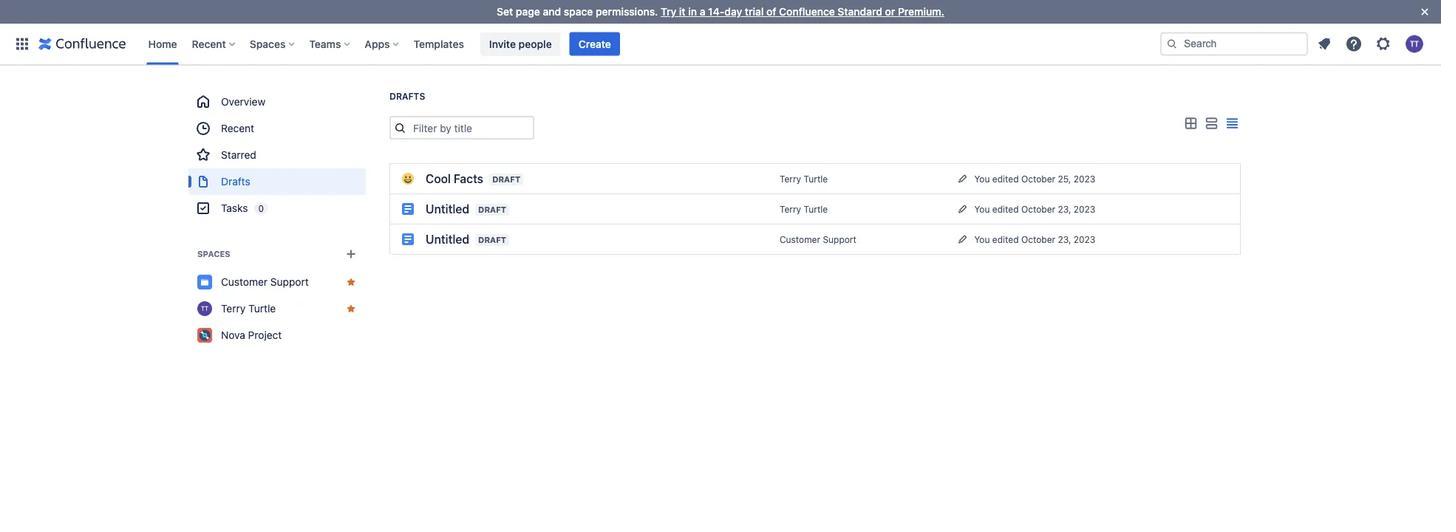 Task type: locate. For each thing, give the bounding box(es) containing it.
support
[[823, 235, 857, 245], [270, 276, 309, 288]]

1 vertical spatial edited
[[993, 204, 1019, 214]]

2 you from the top
[[975, 204, 990, 214]]

help icon image
[[1346, 35, 1363, 53]]

untitled for terry turtle
[[426, 202, 470, 216]]

overview link
[[189, 89, 366, 115]]

compact list image
[[1224, 115, 1241, 133]]

of
[[767, 6, 777, 18]]

0 vertical spatial customer support link
[[780, 235, 857, 245]]

1 untitled from the top
[[426, 202, 470, 216]]

edited for page image
[[993, 234, 1019, 245]]

3 edited from the top
[[993, 234, 1019, 245]]

edited
[[993, 174, 1019, 184], [993, 204, 1019, 214], [993, 234, 1019, 245]]

1 vertical spatial customer support
[[221, 276, 309, 288]]

0 horizontal spatial drafts
[[221, 176, 250, 188]]

0 vertical spatial spaces
[[250, 38, 286, 50]]

cool facts
[[426, 172, 484, 186]]

0 vertical spatial terry turtle link
[[780, 174, 828, 184]]

1 horizontal spatial drafts
[[390, 91, 425, 102]]

day
[[725, 6, 742, 18]]

2 vertical spatial you
[[975, 234, 990, 245]]

2 vertical spatial october
[[1022, 234, 1056, 245]]

notification icon image
[[1316, 35, 1334, 53]]

2 vertical spatial 2023
[[1074, 234, 1096, 245]]

you edited october 23, 2023
[[975, 204, 1096, 214], [975, 234, 1096, 245]]

2 edited from the top
[[993, 204, 1019, 214]]

0 vertical spatial terry turtle
[[780, 174, 828, 184]]

you
[[975, 174, 990, 184], [975, 204, 990, 214], [975, 234, 990, 245]]

2023
[[1074, 174, 1096, 184], [1074, 204, 1096, 214], [1074, 234, 1096, 245]]

teams
[[309, 38, 341, 50]]

untitled
[[426, 202, 470, 216], [426, 233, 470, 247]]

Filter by title field
[[409, 118, 533, 138]]

0 vertical spatial draft
[[492, 175, 521, 184]]

home
[[148, 38, 177, 50]]

0 vertical spatial turtle
[[804, 174, 828, 184]]

recent right the home
[[192, 38, 226, 50]]

1 vertical spatial turtle
[[804, 204, 828, 215]]

3 2023 from the top
[[1074, 234, 1096, 245]]

0 vertical spatial support
[[823, 235, 857, 245]]

october
[[1022, 174, 1056, 184], [1022, 204, 1056, 214], [1022, 234, 1056, 245]]

drafts link
[[189, 169, 366, 195]]

1 horizontal spatial customer support
[[780, 235, 857, 245]]

customer
[[780, 235, 821, 245], [221, 276, 268, 288]]

starred link
[[189, 142, 366, 169]]

0 vertical spatial recent
[[192, 38, 226, 50]]

drafts
[[390, 91, 425, 102], [221, 176, 250, 188]]

1 vertical spatial terry
[[780, 204, 802, 215]]

draft for page image
[[478, 235, 507, 245]]

cool
[[426, 172, 451, 186]]

14-
[[708, 6, 725, 18]]

home link
[[144, 32, 182, 56]]

untitled down cool facts at the left of the page
[[426, 202, 470, 216]]

0 vertical spatial you edited october 23, 2023
[[975, 204, 1096, 214]]

drafts down apps popup button
[[390, 91, 425, 102]]

october for terry turtle link corresponding to cool facts
[[1022, 174, 1056, 184]]

set page and space permissions. try it in a 14-day trial of confluence standard or premium.
[[497, 6, 945, 18]]

unstar this space image
[[345, 303, 357, 315]]

trial
[[745, 6, 764, 18]]

drafts up tasks
[[221, 176, 250, 188]]

0 vertical spatial drafts
[[390, 91, 425, 102]]

facts
[[454, 172, 484, 186]]

2 you edited october 23, 2023 from the top
[[975, 234, 1096, 245]]

customer support
[[780, 235, 857, 245], [221, 276, 309, 288]]

1 vertical spatial customer
[[221, 276, 268, 288]]

1 vertical spatial you
[[975, 204, 990, 214]]

terry turtle link for cool facts
[[780, 174, 828, 184]]

0 vertical spatial october
[[1022, 174, 1056, 184]]

list image
[[1203, 115, 1221, 133]]

templates
[[414, 38, 464, 50]]

0 vertical spatial 23,
[[1058, 204, 1072, 214]]

banner
[[0, 23, 1442, 65]]

0 vertical spatial 2023
[[1074, 174, 1096, 184]]

you for page icon
[[975, 204, 990, 214]]

spaces down tasks
[[197, 250, 231, 259]]

0 vertical spatial terry
[[780, 174, 802, 184]]

0 vertical spatial untitled
[[426, 202, 470, 216]]

nova project
[[221, 329, 282, 342]]

turtle for cool facts
[[804, 174, 828, 184]]

spaces
[[250, 38, 286, 50], [197, 250, 231, 259]]

1 vertical spatial drafts
[[221, 176, 250, 188]]

appswitcher icon image
[[13, 35, 31, 53]]

2 vertical spatial edited
[[993, 234, 1019, 245]]

recent button
[[187, 32, 241, 56]]

1 you edited october 23, 2023 from the top
[[975, 204, 1096, 214]]

1 vertical spatial untitled
[[426, 233, 470, 247]]

draft
[[492, 175, 521, 184], [478, 205, 507, 215], [478, 235, 507, 245]]

1 vertical spatial spaces
[[197, 250, 231, 259]]

invite people
[[489, 38, 552, 50]]

you edited october 23, 2023 for terry turtle
[[975, 204, 1096, 214]]

global element
[[9, 23, 1158, 65]]

turtle
[[804, 174, 828, 184], [804, 204, 828, 215], [248, 303, 276, 315]]

1 october from the top
[[1022, 174, 1056, 184]]

0 vertical spatial edited
[[993, 174, 1019, 184]]

untitled right page image
[[426, 233, 470, 247]]

customer support link
[[780, 235, 857, 245], [189, 269, 366, 296]]

3 you from the top
[[975, 234, 990, 245]]

0 vertical spatial you
[[975, 174, 990, 184]]

project
[[248, 329, 282, 342]]

:grinning: image
[[402, 173, 414, 185], [402, 173, 414, 185]]

2 vertical spatial terry turtle link
[[189, 296, 366, 322]]

1 vertical spatial terry turtle link
[[780, 204, 828, 215]]

1 vertical spatial 23,
[[1058, 234, 1072, 245]]

page
[[516, 6, 540, 18]]

1 vertical spatial 2023
[[1074, 204, 1096, 214]]

2 vertical spatial turtle
[[248, 303, 276, 315]]

drafts inside drafts link
[[221, 176, 250, 188]]

23, for customer support
[[1058, 234, 1072, 245]]

page image
[[402, 203, 414, 215]]

group
[[189, 89, 366, 222]]

25,
[[1058, 174, 1072, 184]]

2 vertical spatial terry
[[221, 303, 246, 315]]

2 untitled from the top
[[426, 233, 470, 247]]

starred
[[221, 149, 256, 161]]

invite people button
[[480, 32, 561, 56]]

23,
[[1058, 204, 1072, 214], [1058, 234, 1072, 245]]

recent
[[192, 38, 226, 50], [221, 122, 254, 135]]

1 horizontal spatial spaces
[[250, 38, 286, 50]]

terry turtle for untitled
[[780, 204, 828, 215]]

1 vertical spatial terry turtle
[[780, 204, 828, 215]]

create link
[[570, 32, 620, 56]]

0 horizontal spatial support
[[270, 276, 309, 288]]

1 23, from the top
[[1058, 204, 1072, 214]]

1 horizontal spatial customer
[[780, 235, 821, 245]]

recent up starred
[[221, 122, 254, 135]]

page image
[[402, 234, 414, 245]]

terry
[[780, 174, 802, 184], [780, 204, 802, 215], [221, 303, 246, 315]]

1 vertical spatial customer support link
[[189, 269, 366, 296]]

1 vertical spatial recent
[[221, 122, 254, 135]]

1 you from the top
[[975, 174, 990, 184]]

2 23, from the top
[[1058, 234, 1072, 245]]

spaces inside popup button
[[250, 38, 286, 50]]

in
[[689, 6, 697, 18]]

terry for untitled
[[780, 204, 802, 215]]

confluence image
[[38, 35, 126, 53], [38, 35, 126, 53]]

spaces button
[[245, 32, 300, 56]]

spaces right the recent 'dropdown button'
[[250, 38, 286, 50]]

1 vertical spatial support
[[270, 276, 309, 288]]

1 vertical spatial draft
[[478, 205, 507, 215]]

standard
[[838, 6, 883, 18]]

2 vertical spatial terry turtle
[[221, 303, 276, 315]]

0 horizontal spatial customer support
[[221, 276, 309, 288]]

cards image
[[1182, 115, 1200, 133]]

2 vertical spatial draft
[[478, 235, 507, 245]]

1 vertical spatial october
[[1022, 204, 1056, 214]]

1 vertical spatial you edited october 23, 2023
[[975, 234, 1096, 245]]

2 october from the top
[[1022, 204, 1056, 214]]

terry turtle link
[[780, 174, 828, 184], [780, 204, 828, 215], [189, 296, 366, 322]]

2 2023 from the top
[[1074, 204, 1096, 214]]

apps button
[[360, 32, 405, 56]]

terry turtle
[[780, 174, 828, 184], [780, 204, 828, 215], [221, 303, 276, 315]]

tasks
[[221, 202, 248, 214]]

recent inside group
[[221, 122, 254, 135]]



Task type: describe. For each thing, give the bounding box(es) containing it.
0 horizontal spatial spaces
[[197, 250, 231, 259]]

untitled for customer support
[[426, 233, 470, 247]]

turtle for untitled
[[804, 204, 828, 215]]

create
[[579, 38, 611, 50]]

terry for cool facts
[[780, 174, 802, 184]]

you edited october 25, 2023
[[975, 174, 1096, 184]]

close image
[[1417, 3, 1434, 21]]

0 vertical spatial customer support
[[780, 235, 857, 245]]

nova project link
[[189, 322, 366, 349]]

and
[[543, 6, 561, 18]]

your profile and preferences image
[[1406, 35, 1424, 53]]

edited for page icon
[[993, 204, 1019, 214]]

a
[[700, 6, 706, 18]]

terry turtle for cool facts
[[780, 174, 828, 184]]

try it in a 14-day trial of confluence standard or premium. link
[[661, 6, 945, 18]]

0 horizontal spatial customer
[[221, 276, 268, 288]]

unstar this space image
[[345, 277, 357, 288]]

terry turtle link for untitled
[[780, 204, 828, 215]]

recent link
[[189, 115, 366, 142]]

confluence
[[779, 6, 835, 18]]

you edited october 23, 2023 for customer support
[[975, 234, 1096, 245]]

recent inside 'dropdown button'
[[192, 38, 226, 50]]

2023 for page image
[[1074, 234, 1096, 245]]

0 vertical spatial customer
[[780, 235, 821, 245]]

banner containing home
[[0, 23, 1442, 65]]

1 horizontal spatial support
[[823, 235, 857, 245]]

apps
[[365, 38, 390, 50]]

overview
[[221, 96, 266, 108]]

Search field
[[1161, 32, 1309, 56]]

create a space image
[[342, 245, 360, 263]]

premium.
[[898, 6, 945, 18]]

people
[[519, 38, 552, 50]]

nova
[[221, 329, 245, 342]]

3 october from the top
[[1022, 234, 1056, 245]]

or
[[885, 6, 896, 18]]

space
[[564, 6, 593, 18]]

templates link
[[409, 32, 469, 56]]

turtle inside terry turtle link
[[248, 303, 276, 315]]

teams button
[[305, 32, 356, 56]]

try
[[661, 6, 677, 18]]

permissions.
[[596, 6, 658, 18]]

1 2023 from the top
[[1074, 174, 1096, 184]]

settings icon image
[[1375, 35, 1393, 53]]

set
[[497, 6, 513, 18]]

0 horizontal spatial customer support link
[[189, 269, 366, 296]]

it
[[679, 6, 686, 18]]

2023 for page icon
[[1074, 204, 1096, 214]]

draft for page icon
[[478, 205, 507, 215]]

invite
[[489, 38, 516, 50]]

you for page image
[[975, 234, 990, 245]]

0
[[258, 203, 264, 214]]

1 edited from the top
[[993, 174, 1019, 184]]

october for terry turtle link corresponding to untitled
[[1022, 204, 1056, 214]]

group containing overview
[[189, 89, 366, 222]]

search image
[[1167, 38, 1179, 50]]

23, for terry turtle
[[1058, 204, 1072, 214]]

1 horizontal spatial customer support link
[[780, 235, 857, 245]]



Task type: vqa. For each thing, say whether or not it's contained in the screenshot.
TURTLE corresponding to Cool Facts
yes



